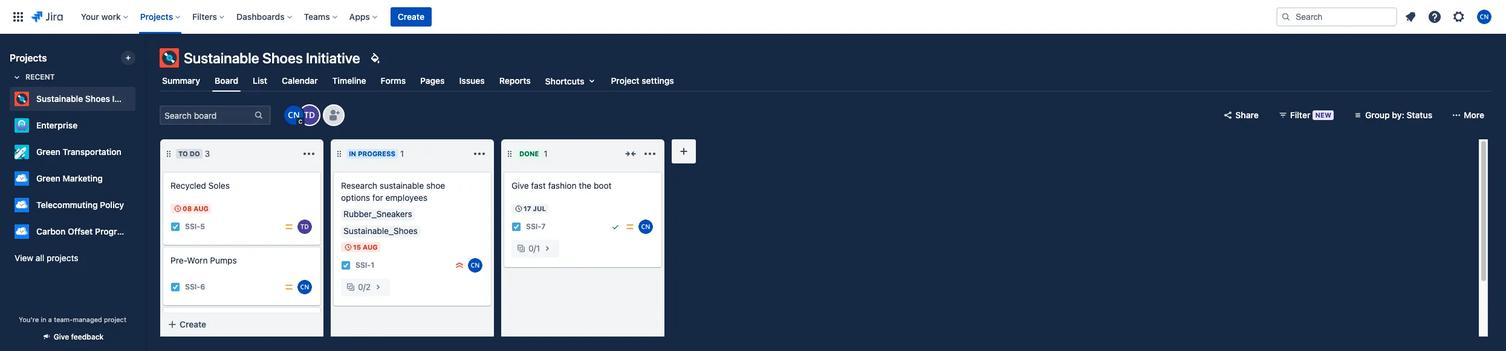 Task type: describe. For each thing, give the bounding box(es) containing it.
add people image
[[327, 108, 341, 123]]

recycled
[[171, 181, 206, 191]]

1 right the done
[[544, 149, 548, 159]]

board
[[215, 75, 238, 86]]

ssi-5 link
[[185, 222, 205, 233]]

ssi-6
[[185, 283, 205, 292]]

17
[[524, 205, 531, 213]]

create button inside primary element
[[391, 7, 432, 27]]

tab list containing board
[[152, 70, 1499, 92]]

transportation
[[63, 147, 122, 157]]

board link
[[212, 70, 241, 92]]

work
[[101, 11, 121, 22]]

carbon
[[36, 227, 66, 237]]

green marketing link
[[10, 167, 131, 191]]

shortcuts
[[545, 76, 585, 86]]

fast
[[531, 181, 546, 191]]

create inside primary element
[[398, 11, 425, 22]]

1 down 15 aug
[[371, 262, 374, 271]]

ssi-1
[[356, 262, 374, 271]]

ssi-1 link
[[356, 261, 374, 271]]

group
[[1366, 110, 1390, 120]]

3
[[205, 149, 210, 159]]

team-
[[54, 316, 73, 324]]

1 vertical spatial new
[[171, 316, 188, 327]]

15 aug
[[353, 244, 378, 252]]

boot
[[594, 181, 612, 191]]

pumps
[[210, 256, 237, 266]]

view
[[15, 253, 33, 264]]

dashboards
[[237, 11, 285, 22]]

settings
[[642, 76, 674, 86]]

new inside filter new
[[1316, 111, 1332, 119]]

1 down ssi-7 link
[[536, 244, 540, 254]]

cara nguyen image down calendar "link"
[[284, 106, 304, 125]]

to
[[178, 150, 188, 158]]

recycled soles
[[171, 181, 230, 191]]

give for give feedback
[[54, 333, 69, 342]]

task image for ssi-7
[[512, 223, 521, 232]]

marketing
[[63, 174, 103, 184]]

kickoff
[[213, 316, 241, 327]]

help image
[[1428, 10, 1442, 24]]

view all projects
[[15, 253, 78, 264]]

new kicks kickoff
[[171, 316, 241, 327]]

to do 3
[[178, 149, 210, 159]]

research
[[341, 181, 377, 191]]

2
[[366, 282, 371, 293]]

shoe
[[426, 181, 445, 191]]

list
[[253, 76, 267, 86]]

shortcuts button
[[543, 70, 601, 92]]

green for green transportation
[[36, 147, 60, 157]]

reports
[[499, 76, 531, 86]]

summary link
[[160, 70, 203, 92]]

done image
[[611, 223, 620, 232]]

ssi-5
[[185, 223, 205, 232]]

17 jul
[[524, 205, 546, 213]]

medium image for ssi-5
[[284, 223, 294, 232]]

ssi-6 link
[[185, 283, 205, 293]]

add to starred image for policy
[[132, 198, 146, 213]]

aug for 08 aug
[[194, 205, 209, 213]]

0 / 1
[[529, 244, 540, 254]]

reports link
[[497, 70, 533, 92]]

fashion
[[548, 181, 577, 191]]

issues
[[459, 76, 485, 86]]

more button
[[1445, 106, 1492, 125]]

search image
[[1281, 12, 1291, 22]]

green transportation
[[36, 147, 122, 157]]

list link
[[250, 70, 270, 92]]

your profile and settings image
[[1477, 10, 1492, 24]]

add to starred image for transportation
[[132, 145, 146, 160]]

project settings link
[[609, 70, 677, 92]]

kicks
[[190, 316, 211, 327]]

task image for ssi-6
[[171, 283, 180, 293]]

task image for ssi-1
[[341, 261, 351, 271]]

all
[[36, 253, 44, 264]]

notifications image
[[1404, 10, 1418, 24]]

1 right 'progress'
[[400, 149, 404, 159]]

pages
[[420, 76, 445, 86]]

your work button
[[77, 7, 133, 27]]

project settings
[[611, 76, 674, 86]]

Search board text field
[[161, 107, 253, 124]]

projects
[[47, 253, 78, 264]]

appswitcher icon image
[[11, 10, 25, 24]]

options
[[341, 193, 370, 203]]

0 horizontal spatial create button
[[160, 314, 324, 336]]

filters
[[192, 11, 217, 22]]

0 for 0 / 2
[[358, 282, 363, 293]]

sustainable shoes initiative link
[[10, 87, 146, 111]]

2 column actions menu image from the left
[[472, 147, 487, 161]]

timeline link
[[330, 70, 369, 92]]

primary element
[[7, 0, 1277, 34]]

in progress 1
[[349, 149, 404, 159]]

feedback
[[71, 333, 104, 342]]

17 july 2023 image
[[514, 204, 524, 214]]

add to starred image
[[132, 92, 146, 106]]

filter
[[1290, 110, 1311, 120]]

projects button
[[137, 7, 185, 27]]

shoes inside sustainable shoes initiative link
[[85, 94, 110, 104]]

08
[[183, 205, 192, 213]]

6
[[200, 283, 205, 292]]

you're
[[19, 316, 39, 324]]



Task type: locate. For each thing, give the bounding box(es) containing it.
shoes
[[262, 50, 303, 67], [85, 94, 110, 104]]

sustainable up board
[[184, 50, 259, 67]]

create column image
[[677, 145, 691, 159]]

1 medium image from the top
[[284, 223, 294, 232]]

group by: status
[[1366, 110, 1433, 120]]

0 vertical spatial task image
[[512, 223, 521, 232]]

aug for 15 aug
[[363, 244, 378, 252]]

column actions menu image left in
[[302, 147, 316, 161]]

green down enterprise
[[36, 147, 60, 157]]

apps button
[[346, 7, 382, 27]]

progress
[[358, 150, 395, 158]]

cara nguyen image
[[284, 106, 304, 125], [639, 220, 653, 235], [468, 259, 483, 273], [298, 281, 312, 295]]

1 vertical spatial 0
[[358, 282, 363, 293]]

you're in a team-managed project
[[19, 316, 126, 324]]

1 horizontal spatial create
[[398, 11, 425, 22]]

7
[[541, 223, 546, 232]]

collapse recent projects image
[[10, 70, 24, 85]]

new right filter on the top right
[[1316, 111, 1332, 119]]

done 1
[[519, 149, 548, 159]]

your
[[81, 11, 99, 22]]

2 horizontal spatial task image
[[512, 223, 521, 232]]

aug right 15
[[363, 244, 378, 252]]

in
[[349, 150, 356, 158]]

add to starred image left recycled
[[132, 172, 146, 186]]

1 horizontal spatial new
[[1316, 111, 1332, 119]]

0 horizontal spatial initiative
[[112, 94, 146, 104]]

1 horizontal spatial projects
[[140, 11, 173, 22]]

for
[[372, 193, 383, 203]]

1 column actions menu image from the left
[[302, 147, 316, 161]]

give feedback button
[[34, 328, 111, 348]]

settings image
[[1452, 10, 1467, 24]]

summary
[[162, 76, 200, 86]]

/ down ssi-1 link
[[363, 282, 366, 293]]

medium image for ssi-6
[[284, 283, 294, 293]]

0 horizontal spatial column actions menu image
[[302, 147, 316, 161]]

1 vertical spatial aug
[[363, 244, 378, 252]]

0 horizontal spatial sustainable shoes initiative
[[36, 94, 146, 104]]

1 green from the top
[[36, 147, 60, 157]]

1 vertical spatial /
[[363, 282, 366, 293]]

5 add to starred image from the top
[[132, 225, 146, 239]]

tariq douglas image
[[300, 106, 319, 125], [298, 220, 312, 235]]

task image left ssi-1 link
[[341, 261, 351, 271]]

1 vertical spatial sustainable shoes initiative
[[36, 94, 146, 104]]

1 horizontal spatial 0
[[529, 244, 534, 254]]

ssi- for ssi-6
[[185, 283, 200, 292]]

aug
[[194, 205, 209, 213], [363, 244, 378, 252]]

ssi-7 link
[[526, 222, 546, 233]]

1 horizontal spatial shoes
[[262, 50, 303, 67]]

green
[[36, 147, 60, 157], [36, 174, 60, 184]]

column actions menu image
[[302, 147, 316, 161], [472, 147, 487, 161]]

0 for 0 / 1
[[529, 244, 534, 254]]

project
[[104, 316, 126, 324]]

17 july 2023 image
[[514, 204, 524, 214]]

collapse image
[[624, 147, 638, 161]]

4 add to starred image from the top
[[132, 198, 146, 213]]

ssi- down 15 aug
[[356, 262, 371, 271]]

new
[[1316, 111, 1332, 119], [171, 316, 188, 327]]

aug right 08
[[194, 205, 209, 213]]

15
[[353, 244, 361, 252]]

1 horizontal spatial sustainable
[[184, 50, 259, 67]]

projects up "recent"
[[10, 53, 47, 63]]

1
[[400, 149, 404, 159], [544, 149, 548, 159], [536, 244, 540, 254], [371, 262, 374, 271]]

column actions menu image left the done
[[472, 147, 487, 161]]

teams button
[[300, 7, 342, 27]]

0 vertical spatial green
[[36, 147, 60, 157]]

give left the fast
[[512, 181, 529, 191]]

08 aug
[[183, 205, 209, 213]]

give down the team-
[[54, 333, 69, 342]]

sustainable up enterprise
[[36, 94, 83, 104]]

0 vertical spatial aug
[[194, 205, 209, 213]]

telecommuting
[[36, 200, 98, 210]]

1 vertical spatial create
[[180, 320, 206, 330]]

employees
[[386, 193, 428, 203]]

1 horizontal spatial sustainable shoes initiative
[[184, 50, 360, 67]]

medium image
[[625, 223, 635, 232]]

create project image
[[123, 53, 133, 63]]

sustainable shoes initiative
[[184, 50, 360, 67], [36, 94, 146, 104]]

2 add to starred image from the top
[[132, 145, 146, 160]]

task image down 17 july 2023 image
[[512, 223, 521, 232]]

/ down ssi-7 link
[[534, 244, 536, 254]]

cara nguyen image right medium icon
[[639, 220, 653, 235]]

ssi- for ssi-5
[[185, 223, 200, 232]]

create right apps dropdown button
[[398, 11, 425, 22]]

create button
[[391, 7, 432, 27], [160, 314, 324, 336]]

sidebar navigation image
[[132, 48, 158, 73]]

apps
[[349, 11, 370, 22]]

create
[[398, 11, 425, 22], [180, 320, 206, 330]]

do
[[190, 150, 200, 158]]

initiative down create project image on the top left of the page
[[112, 94, 146, 104]]

2 green from the top
[[36, 174, 60, 184]]

initiative up timeline
[[306, 50, 360, 67]]

0 vertical spatial /
[[534, 244, 536, 254]]

initiative
[[306, 50, 360, 67], [112, 94, 146, 104]]

15 august 2023 image
[[344, 243, 353, 253], [344, 243, 353, 253]]

2 vertical spatial task image
[[171, 283, 180, 293]]

1 horizontal spatial column actions menu image
[[472, 147, 487, 161]]

share button
[[1216, 106, 1266, 125]]

research sustainable shoe options for employees
[[341, 181, 445, 203]]

1 horizontal spatial initiative
[[306, 50, 360, 67]]

highest image
[[455, 261, 464, 271]]

jira image
[[31, 10, 63, 24], [31, 10, 63, 24]]

task image
[[171, 223, 180, 232]]

create left kickoff
[[180, 320, 206, 330]]

give feedback
[[54, 333, 104, 342]]

ssi- right task image
[[185, 223, 200, 232]]

3 add to starred image from the top
[[132, 172, 146, 186]]

shoes up enterprise link
[[85, 94, 110, 104]]

0 left 2
[[358, 282, 363, 293]]

green transportation link
[[10, 140, 131, 164]]

projects up sidebar navigation image at the left
[[140, 11, 173, 22]]

worn
[[187, 256, 208, 266]]

5
[[200, 223, 205, 232]]

0
[[529, 244, 534, 254], [358, 282, 363, 293]]

status
[[1407, 110, 1433, 120]]

green inside green transportation link
[[36, 147, 60, 157]]

teams
[[304, 11, 330, 22]]

sustainable shoes initiative inside sustainable shoes initiative link
[[36, 94, 146, 104]]

08 august 2023 image
[[173, 204, 183, 214], [173, 204, 183, 214]]

0 horizontal spatial give
[[54, 333, 69, 342]]

add to starred image for marketing
[[132, 172, 146, 186]]

sustainable
[[184, 50, 259, 67], [36, 94, 83, 104]]

0 horizontal spatial create
[[180, 320, 206, 330]]

0 vertical spatial medium image
[[284, 223, 294, 232]]

/ for 1
[[534, 244, 536, 254]]

/ for 2
[[363, 282, 366, 293]]

cara nguyen image right "highest" image
[[468, 259, 483, 273]]

give inside give feedback button
[[54, 333, 69, 342]]

create button right apps dropdown button
[[391, 7, 432, 27]]

add to starred image right policy
[[132, 198, 146, 213]]

enterprise
[[36, 120, 78, 131]]

ssi- down worn
[[185, 283, 200, 292]]

task image left ssi-6 link
[[171, 283, 180, 293]]

carbon offset program link
[[10, 220, 131, 244]]

1 horizontal spatial create button
[[391, 7, 432, 27]]

add to starred image down add to starred icon
[[132, 119, 146, 133]]

1 vertical spatial medium image
[[284, 283, 294, 293]]

green up telecommuting
[[36, 174, 60, 184]]

1 vertical spatial create button
[[160, 314, 324, 336]]

task image
[[512, 223, 521, 232], [341, 261, 351, 271], [171, 283, 180, 293]]

jul
[[533, 205, 546, 213]]

1 vertical spatial projects
[[10, 53, 47, 63]]

0 horizontal spatial /
[[363, 282, 366, 293]]

0 vertical spatial initiative
[[306, 50, 360, 67]]

0 vertical spatial sustainable
[[184, 50, 259, 67]]

a
[[48, 316, 52, 324]]

telecommuting policy link
[[10, 194, 131, 218]]

create button down 6
[[160, 314, 324, 336]]

1 vertical spatial green
[[36, 174, 60, 184]]

0 horizontal spatial 0
[[358, 282, 363, 293]]

add to starred image right "program"
[[132, 225, 146, 239]]

forms link
[[378, 70, 408, 92]]

0 vertical spatial tariq douglas image
[[300, 106, 319, 125]]

add to starred image for offset
[[132, 225, 146, 239]]

0 vertical spatial create button
[[391, 7, 432, 27]]

medium image
[[284, 223, 294, 232], [284, 283, 294, 293]]

cara nguyen image left the 0 / 2
[[298, 281, 312, 295]]

pre-
[[171, 256, 187, 266]]

share
[[1236, 110, 1259, 120]]

ssi-7
[[526, 223, 546, 232]]

sustainable
[[380, 181, 424, 191]]

recent
[[25, 73, 55, 82]]

1 vertical spatial sustainable
[[36, 94, 83, 104]]

2 medium image from the top
[[284, 283, 294, 293]]

add to starred image
[[132, 119, 146, 133], [132, 145, 146, 160], [132, 172, 146, 186], [132, 198, 146, 213], [132, 225, 146, 239]]

1 horizontal spatial /
[[534, 244, 536, 254]]

sustainable shoes initiative up the list
[[184, 50, 360, 67]]

by:
[[1392, 110, 1405, 120]]

shoes up calendar
[[262, 50, 303, 67]]

filters button
[[189, 7, 229, 27]]

pages link
[[418, 70, 447, 92]]

0 vertical spatial create
[[398, 11, 425, 22]]

program
[[95, 227, 129, 237]]

add to starred image left to
[[132, 145, 146, 160]]

1 add to starred image from the top
[[132, 119, 146, 133]]

1 horizontal spatial task image
[[341, 261, 351, 271]]

0 / 2
[[358, 282, 371, 293]]

calendar link
[[279, 70, 320, 92]]

calendar
[[282, 76, 318, 86]]

done image
[[611, 223, 620, 232]]

give for give fast fashion the boot
[[512, 181, 529, 191]]

0 vertical spatial projects
[[140, 11, 173, 22]]

offset
[[68, 227, 93, 237]]

soles
[[208, 181, 230, 191]]

0 vertical spatial give
[[512, 181, 529, 191]]

0 vertical spatial sustainable shoes initiative
[[184, 50, 360, 67]]

0 vertical spatial 0
[[529, 244, 534, 254]]

1 horizontal spatial aug
[[363, 244, 378, 252]]

0 horizontal spatial sustainable
[[36, 94, 83, 104]]

0 horizontal spatial new
[[171, 316, 188, 327]]

0 vertical spatial new
[[1316, 111, 1332, 119]]

green inside green marketing link
[[36, 174, 60, 184]]

1 horizontal spatial give
[[512, 181, 529, 191]]

1 vertical spatial task image
[[341, 261, 351, 271]]

0 horizontal spatial projects
[[10, 53, 47, 63]]

give
[[512, 181, 529, 191], [54, 333, 69, 342]]

forms
[[381, 76, 406, 86]]

new left kicks
[[171, 316, 188, 327]]

tab list
[[152, 70, 1499, 92]]

done
[[519, 150, 539, 158]]

project
[[611, 76, 640, 86]]

green marketing
[[36, 174, 103, 184]]

0 horizontal spatial shoes
[[85, 94, 110, 104]]

1 vertical spatial shoes
[[85, 94, 110, 104]]

sustainable shoes initiative up enterprise link
[[36, 94, 146, 104]]

issues link
[[457, 70, 487, 92]]

pre-worn pumps
[[171, 256, 237, 266]]

0 horizontal spatial aug
[[194, 205, 209, 213]]

ssi- for ssi-7
[[526, 223, 541, 232]]

green for green marketing
[[36, 174, 60, 184]]

projects inside dropdown button
[[140, 11, 173, 22]]

banner
[[0, 0, 1506, 34]]

0 vertical spatial shoes
[[262, 50, 303, 67]]

banner containing your work
[[0, 0, 1506, 34]]

timeline
[[332, 76, 366, 86]]

ssi- down 17 jul at the bottom left
[[526, 223, 541, 232]]

give fast fashion the boot
[[512, 181, 612, 191]]

1 vertical spatial initiative
[[112, 94, 146, 104]]

0 down ssi-7 link
[[529, 244, 534, 254]]

managed
[[73, 316, 102, 324]]

1 vertical spatial give
[[54, 333, 69, 342]]

projects
[[140, 11, 173, 22], [10, 53, 47, 63]]

ssi- for ssi-1
[[356, 262, 371, 271]]

0 horizontal spatial task image
[[171, 283, 180, 293]]

telecommuting policy
[[36, 200, 124, 210]]

1 vertical spatial tariq douglas image
[[298, 220, 312, 235]]

Search field
[[1277, 7, 1398, 27]]

set background color image
[[367, 51, 382, 65]]



Task type: vqa. For each thing, say whether or not it's contained in the screenshot.
default
no



